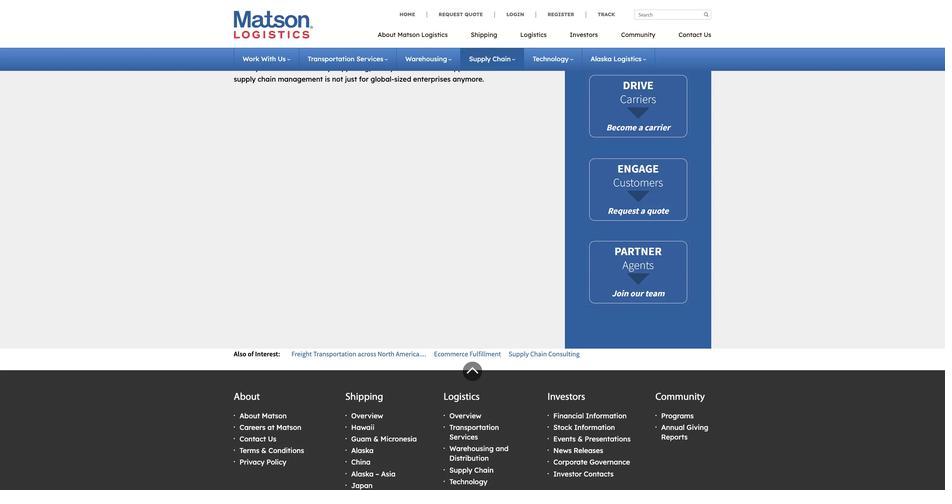 Task type: locate. For each thing, give the bounding box(es) containing it.
2 vertical spatial we'll
[[234, 34, 250, 43]]

about inside about matson careers at matson contact us terms & conditions privacy policy
[[240, 412, 260, 420]]

logistics down "order"
[[521, 31, 547, 39]]

0 horizontal spatial overview link
[[352, 412, 384, 420]]

2 horizontal spatial help
[[480, 34, 494, 43]]

1 horizontal spatial warehousing
[[450, 445, 494, 453]]

to inside the we'll help you manage your shipments, your documents and your information, from order creation to final delivery. we'll help you improve supply chain performance and reduce costs. we'll give you earlier visibility into a supplier's production processes and help you accurately measure the performance of carriers and other supply chain partners.
[[264, 23, 271, 32]]

login to nvocc link
[[581, 28, 636, 37]]

alaska up japan
[[352, 470, 374, 479]]

contact down search search field at the top right of page
[[679, 31, 703, 39]]

financial information stock information events & presentations news releases corporate governance investor contacts
[[554, 412, 631, 479]]

transportation services link down carriers
[[308, 55, 388, 63]]

supply chain link down distribution
[[450, 466, 494, 475]]

transportation services link for warehousing link
[[308, 55, 388, 63]]

agent service image
[[587, 239, 691, 305]]

warehousing up "make" at the top of the page
[[406, 55, 448, 63]]

investors
[[570, 31, 599, 39], [548, 392, 586, 403]]

supply chain
[[470, 55, 511, 63]]

privacy policy link
[[240, 458, 287, 467]]

0 horizontal spatial &
[[262, 447, 267, 455]]

supply chain link up better.
[[470, 55, 516, 63]]

0 horizontal spatial overview
[[352, 412, 384, 420]]

your up improve
[[368, 12, 383, 20]]

contact us link
[[668, 29, 712, 44], [240, 435, 277, 444]]

0 horizontal spatial shipping
[[346, 392, 384, 403]]

shipping up hawaii link
[[346, 392, 384, 403]]

0 vertical spatial we'll
[[234, 12, 250, 20]]

we'll help you manage your shipments, your documents and your information, from order creation to final delivery. we'll help you improve supply chain performance and reduce costs. we'll give you earlier visibility into a supplier's production processes and help you accurately measure the performance of carriers and other supply chain partners.
[[234, 12, 546, 54]]

2 vertical spatial help
[[480, 34, 494, 43]]

1 vertical spatial alaska
[[352, 447, 374, 455]]

supply inside when you know what's really happening, then you can make it happen better. world-class supply chain management is not just for global-sized enterprises anymore.
[[234, 75, 256, 84]]

financial information link
[[554, 412, 627, 420]]

us inside about matson careers at matson contact us terms & conditions privacy policy
[[268, 435, 277, 444]]

chain down know
[[258, 75, 276, 84]]

contact down careers
[[240, 435, 266, 444]]

chain for supply chain
[[493, 55, 511, 63]]

0 vertical spatial shipping
[[471, 31, 498, 39]]

& up news releases link
[[578, 435, 583, 444]]

2 vertical spatial us
[[268, 435, 277, 444]]

logistics down backtop image
[[444, 392, 480, 403]]

1 horizontal spatial services
[[450, 433, 478, 442]]

chain down warehousing and distribution "link"
[[475, 466, 494, 475]]

0 horizontal spatial warehousing
[[406, 55, 448, 63]]

freight
[[292, 350, 312, 358]]

about for about
[[234, 392, 260, 403]]

1 horizontal spatial &
[[374, 435, 379, 444]]

chain
[[421, 23, 440, 32], [419, 45, 437, 54], [258, 75, 276, 84]]

1 vertical spatial warehousing
[[450, 445, 494, 453]]

carriers
[[332, 45, 358, 54]]

production
[[391, 34, 428, 43]]

privacy
[[240, 458, 265, 467]]

logistics down "community" "link"
[[614, 55, 642, 63]]

1 vertical spatial chain
[[531, 350, 547, 358]]

your up processes
[[439, 12, 454, 20]]

1 horizontal spatial technology
[[533, 55, 569, 63]]

help up the creation
[[252, 12, 266, 20]]

releases
[[574, 447, 604, 455]]

chain up warehousing link
[[419, 45, 437, 54]]

supply up better.
[[470, 55, 491, 63]]

2 vertical spatial transportation
[[450, 423, 500, 432]]

and inside overview transportation services warehousing and distribution supply chain technology
[[496, 445, 509, 453]]

of right also
[[248, 350, 254, 358]]

Search search field
[[635, 10, 712, 20]]

also
[[234, 350, 247, 358]]

0 horizontal spatial contact us link
[[240, 435, 277, 444]]

0 vertical spatial supply
[[398, 23, 419, 32]]

0 horizontal spatial us
[[268, 435, 277, 444]]

0 vertical spatial contact us link
[[668, 29, 712, 44]]

0 vertical spatial transportation services link
[[308, 55, 388, 63]]

1 horizontal spatial overview link
[[450, 412, 482, 420]]

2 overview link from the left
[[450, 412, 482, 420]]

other
[[375, 45, 393, 54]]

information up events & presentations 'link'
[[575, 423, 616, 432]]

to left po
[[602, 14, 609, 23]]

supply chain link for warehousing and distribution "link"
[[450, 466, 494, 475]]

footer containing about
[[0, 362, 946, 490]]

0 vertical spatial supply
[[470, 55, 491, 63]]

technology link
[[533, 55, 574, 63], [450, 478, 488, 486]]

about up about matson link
[[234, 392, 260, 403]]

supply for supply chain
[[470, 55, 491, 63]]

transportation left across
[[314, 350, 357, 358]]

matson up at
[[262, 412, 287, 420]]

accurately
[[511, 34, 546, 43]]

1 vertical spatial transportation
[[314, 350, 357, 358]]

we'll up the creation
[[234, 12, 250, 20]]

better.
[[473, 64, 495, 73]]

measure
[[234, 45, 263, 54]]

login to po management link
[[581, 14, 667, 23]]

1 overview from the left
[[352, 412, 384, 420]]

& inside about matson careers at matson contact us terms & conditions privacy policy
[[262, 447, 267, 455]]

0 horizontal spatial services
[[357, 55, 384, 63]]

0 vertical spatial chain
[[493, 55, 511, 63]]

logistics link
[[509, 29, 559, 44]]

about up the other
[[378, 31, 396, 39]]

1 vertical spatial contact us link
[[240, 435, 277, 444]]

0 vertical spatial services
[[357, 55, 384, 63]]

1 horizontal spatial shipping
[[471, 31, 498, 39]]

1 horizontal spatial contact us link
[[668, 29, 712, 44]]

2 vertical spatial supply
[[234, 75, 256, 84]]

help
[[252, 12, 266, 20], [337, 23, 352, 32], [480, 34, 494, 43]]

chain up processes
[[421, 23, 440, 32]]

community up programs "link"
[[656, 392, 706, 403]]

0 vertical spatial warehousing
[[406, 55, 448, 63]]

you down 'work with us'
[[255, 64, 268, 73]]

contact us link down careers
[[240, 435, 277, 444]]

0 vertical spatial community
[[622, 31, 656, 39]]

1 horizontal spatial community
[[656, 392, 706, 403]]

&
[[374, 435, 379, 444], [578, 435, 583, 444], [262, 447, 267, 455]]

investor
[[554, 470, 582, 479]]

0 vertical spatial alaska
[[591, 55, 612, 63]]

overview hawaii guam & micronesia alaska china alaska – asia japan
[[352, 412, 417, 490]]

0 horizontal spatial transportation services link
[[308, 55, 388, 63]]

0 vertical spatial performance
[[442, 23, 485, 32]]

overview for hawaii
[[352, 412, 384, 420]]

services up then at the left
[[357, 55, 384, 63]]

1 vertical spatial contact
[[240, 435, 266, 444]]

supply
[[470, 55, 491, 63], [509, 350, 529, 358], [450, 466, 473, 475]]

overview link for logistics
[[450, 412, 482, 420]]

register link
[[536, 11, 586, 18]]

about inside the top menu navigation
[[378, 31, 396, 39]]

2 horizontal spatial us
[[704, 31, 712, 39]]

supply right fulfillment
[[509, 350, 529, 358]]

1 vertical spatial technology link
[[450, 478, 488, 486]]

1 vertical spatial transportation services link
[[450, 423, 500, 442]]

& right guam at the bottom of the page
[[374, 435, 379, 444]]

community down 'management'
[[622, 31, 656, 39]]

services inside overview transportation services warehousing and distribution supply chain technology
[[450, 433, 478, 442]]

technology down the top menu navigation
[[533, 55, 569, 63]]

0 horizontal spatial technology
[[450, 478, 488, 486]]

0 horizontal spatial technology link
[[450, 478, 488, 486]]

distribution
[[450, 454, 489, 463]]

1 horizontal spatial of
[[323, 45, 330, 54]]

2 vertical spatial chain
[[258, 75, 276, 84]]

1 vertical spatial us
[[278, 55, 286, 63]]

alaska down 'login to nvocc' link
[[591, 55, 612, 63]]

2 horizontal spatial &
[[578, 435, 583, 444]]

corporate governance link
[[554, 458, 631, 467]]

2 horizontal spatial your
[[439, 12, 454, 20]]

0 vertical spatial technology
[[533, 55, 569, 63]]

your
[[312, 12, 328, 20], [368, 12, 383, 20], [439, 12, 454, 20]]

request quote
[[439, 11, 483, 17]]

supply inside overview transportation services warehousing and distribution supply chain technology
[[450, 466, 473, 475]]

logistics inside logistics link
[[521, 31, 547, 39]]

us inside the top menu navigation
[[704, 31, 712, 39]]

1 overview link from the left
[[352, 412, 384, 420]]

matson right at
[[277, 423, 302, 432]]

& up privacy policy link in the bottom of the page
[[262, 447, 267, 455]]

None search field
[[635, 10, 712, 20]]

transportation for overview
[[450, 423, 500, 432]]

performance
[[442, 23, 485, 32], [278, 45, 321, 54]]

2 vertical spatial supply
[[450, 466, 473, 475]]

investors down track link
[[570, 31, 599, 39]]

1 vertical spatial matson
[[262, 412, 287, 420]]

chain
[[493, 55, 511, 63], [531, 350, 547, 358], [475, 466, 494, 475]]

1 vertical spatial supply chain link
[[450, 466, 494, 475]]

0 horizontal spatial community
[[622, 31, 656, 39]]

matson inside the top menu navigation
[[398, 31, 420, 39]]

0 vertical spatial information
[[586, 412, 627, 420]]

manage
[[283, 12, 310, 20]]

carrier image
[[587, 73, 691, 141]]

with
[[261, 55, 276, 63]]

supply down "when"
[[234, 75, 256, 84]]

1 vertical spatial of
[[248, 350, 254, 358]]

1 vertical spatial technology
[[450, 478, 488, 486]]

hawaii
[[352, 423, 375, 432]]

chain left consulting
[[531, 350, 547, 358]]

you down reduce
[[496, 34, 509, 43]]

you up the a
[[354, 23, 366, 32]]

to left nvocc
[[602, 28, 609, 37]]

transportation up really
[[308, 55, 355, 63]]

footer
[[0, 362, 946, 490]]

we'll
[[234, 12, 250, 20], [320, 23, 336, 32], [234, 34, 250, 43]]

1 horizontal spatial overview
[[450, 412, 482, 420]]

overview inside overview transportation services warehousing and distribution supply chain technology
[[450, 412, 482, 420]]

1 horizontal spatial your
[[368, 12, 383, 20]]

when
[[234, 64, 253, 73]]

know
[[270, 64, 287, 73]]

investor contacts link
[[554, 470, 614, 479]]

0 vertical spatial chain
[[421, 23, 440, 32]]

0 horizontal spatial of
[[248, 350, 254, 358]]

services up distribution
[[450, 433, 478, 442]]

login for login
[[507, 11, 525, 17]]

warehousing up distribution
[[450, 445, 494, 453]]

transportation inside overview transportation services warehousing and distribution supply chain technology
[[450, 423, 500, 432]]

0 vertical spatial us
[[704, 31, 712, 39]]

0 vertical spatial of
[[323, 45, 330, 54]]

to left final
[[264, 23, 271, 32]]

guam & micronesia link
[[352, 435, 417, 444]]

technology link for supply chain link related to warehousing link
[[533, 55, 574, 63]]

transportation services link up warehousing and distribution "link"
[[450, 423, 500, 442]]

overview inside overview hawaii guam & micronesia alaska china alaska – asia japan
[[352, 412, 384, 420]]

contact us link down search search field at the top right of page
[[668, 29, 712, 44]]

1 vertical spatial supply
[[395, 45, 417, 54]]

0 vertical spatial technology link
[[533, 55, 574, 63]]

investors up financial
[[548, 392, 586, 403]]

0 vertical spatial supply chain link
[[470, 55, 516, 63]]

work with us link
[[243, 55, 291, 63]]

1 horizontal spatial technology link
[[533, 55, 574, 63]]

supply
[[398, 23, 419, 32], [395, 45, 417, 54], [234, 75, 256, 84]]

we'll up visibility
[[320, 23, 336, 32]]

0 vertical spatial help
[[252, 12, 266, 20]]

1 vertical spatial investors
[[548, 392, 586, 403]]

technology down distribution
[[450, 478, 488, 486]]

1 vertical spatial performance
[[278, 45, 321, 54]]

login for login to po management
[[581, 14, 600, 23]]

we'll down the creation
[[234, 34, 250, 43]]

2 vertical spatial about
[[240, 412, 260, 420]]

about for about matson logistics
[[378, 31, 396, 39]]

help up supply chain
[[480, 34, 494, 43]]

technology
[[533, 55, 569, 63], [450, 478, 488, 486]]

1 vertical spatial services
[[450, 433, 478, 442]]

your up the delivery.
[[312, 12, 328, 20]]

transportation for freight
[[314, 350, 357, 358]]

overview
[[352, 412, 384, 420], [450, 412, 482, 420]]

community
[[622, 31, 656, 39], [656, 392, 706, 403]]

shipping inside 'link'
[[471, 31, 498, 39]]

1 vertical spatial community
[[656, 392, 706, 403]]

0 vertical spatial investors
[[570, 31, 599, 39]]

news releases link
[[554, 447, 604, 455]]

supply chain link for warehousing link
[[470, 55, 516, 63]]

overview link
[[352, 412, 384, 420], [450, 412, 482, 420]]

supply down distribution
[[450, 466, 473, 475]]

help up into
[[337, 23, 352, 32]]

technology link down distribution
[[450, 478, 488, 486]]

0 vertical spatial about
[[378, 31, 396, 39]]

of down visibility
[[323, 45, 330, 54]]

programs
[[662, 412, 694, 420]]

about up careers
[[240, 412, 260, 420]]

0 horizontal spatial contact
[[240, 435, 266, 444]]

class
[[519, 64, 536, 73]]

0 vertical spatial matson
[[398, 31, 420, 39]]

performance down 'earlier'
[[278, 45, 321, 54]]

warehousing inside overview transportation services warehousing and distribution supply chain technology
[[450, 445, 494, 453]]

shipping down information,
[[471, 31, 498, 39]]

section containing login to po management
[[556, 0, 722, 349]]

us down search icon
[[704, 31, 712, 39]]

section
[[556, 0, 722, 349]]

login to po management
[[581, 14, 667, 23]]

us up terms & conditions link at the left bottom
[[268, 435, 277, 444]]

chain up 'world-'
[[493, 55, 511, 63]]

careers at matson link
[[240, 423, 302, 432]]

us up know
[[278, 55, 286, 63]]

performance down request quote link
[[442, 23, 485, 32]]

you up final
[[268, 12, 281, 20]]

2 vertical spatial chain
[[475, 466, 494, 475]]

global-
[[371, 75, 395, 84]]

supply down production
[[395, 45, 417, 54]]

transportation services link
[[308, 55, 388, 63], [450, 423, 500, 442]]

information up the presentations
[[586, 412, 627, 420]]

0 horizontal spatial your
[[312, 12, 328, 20]]

register
[[548, 11, 575, 17]]

make
[[419, 64, 437, 73]]

1 vertical spatial shipping
[[346, 392, 384, 403]]

1 vertical spatial supply
[[509, 350, 529, 358]]

ecommerce fulfillment
[[434, 350, 501, 358]]

2 your from the left
[[368, 12, 383, 20]]

community inside "link"
[[622, 31, 656, 39]]

1 vertical spatial about
[[234, 392, 260, 403]]

technology link down the top menu navigation
[[533, 55, 574, 63]]

financial
[[554, 412, 584, 420]]

contacts
[[584, 470, 614, 479]]

1 horizontal spatial contact
[[679, 31, 703, 39]]

matson down 'documents'
[[398, 31, 420, 39]]

contact
[[679, 31, 703, 39], [240, 435, 266, 444]]

1 horizontal spatial transportation services link
[[450, 423, 500, 442]]

login down track link
[[581, 28, 600, 37]]

2 overview from the left
[[450, 412, 482, 420]]

alaska down guam at the bottom of the page
[[352, 447, 374, 455]]

transportation up warehousing and distribution "link"
[[450, 423, 500, 432]]

logistics up partners.
[[422, 31, 448, 39]]

the
[[265, 45, 276, 54]]

login up investors link
[[581, 14, 600, 23]]

0 vertical spatial contact
[[679, 31, 703, 39]]

1 your from the left
[[312, 12, 328, 20]]

home link
[[400, 11, 427, 18]]

governance
[[590, 458, 631, 467]]

1 vertical spatial chain
[[419, 45, 437, 54]]

login up reduce
[[507, 11, 525, 17]]

supply up production
[[398, 23, 419, 32]]

1 horizontal spatial help
[[337, 23, 352, 32]]

investors inside the top menu navigation
[[570, 31, 599, 39]]



Task type: describe. For each thing, give the bounding box(es) containing it.
chain inside when you know what's really happening, then you can make it happen better. world-class supply chain management is not just for global-sized enterprises anymore.
[[258, 75, 276, 84]]

china link
[[352, 458, 371, 467]]

when you know what's really happening, then you can make it happen better. world-class supply chain management is not just for global-sized enterprises anymore.
[[234, 64, 536, 84]]

shipping link
[[460, 29, 509, 44]]

2 vertical spatial alaska
[[352, 470, 374, 479]]

2 vertical spatial matson
[[277, 423, 302, 432]]

nvocc
[[611, 28, 636, 37]]

management
[[278, 75, 323, 84]]

japan
[[352, 481, 373, 490]]

freight transportation across north america....
[[292, 350, 427, 358]]

of inside the we'll help you manage your shipments, your documents and your information, from order creation to final delivery. we'll help you improve supply chain performance and reduce costs. we'll give you earlier visibility into a supplier's production processes and help you accurately measure the performance of carriers and other supply chain partners.
[[323, 45, 330, 54]]

china
[[352, 458, 371, 467]]

a
[[351, 34, 355, 43]]

community inside footer
[[656, 392, 706, 403]]

for
[[359, 75, 369, 84]]

terms & conditions link
[[240, 447, 304, 455]]

you up the
[[268, 34, 281, 43]]

policy
[[267, 458, 287, 467]]

contact us image
[[587, 156, 691, 224]]

you up sized
[[390, 64, 403, 73]]

1 vertical spatial information
[[575, 423, 616, 432]]

world-
[[497, 64, 519, 73]]

america....
[[396, 350, 427, 358]]

login for login to nvocc
[[581, 28, 600, 37]]

matson for careers
[[262, 412, 287, 420]]

annual
[[662, 423, 685, 432]]

about matson logistics link
[[378, 29, 460, 44]]

to for login to nvocc
[[602, 28, 609, 37]]

backtop image
[[463, 362, 483, 381]]

transportation services link for warehousing and distribution "link"
[[450, 423, 500, 442]]

at
[[268, 423, 275, 432]]

into
[[336, 34, 349, 43]]

asia
[[381, 470, 396, 479]]

warehousing and distribution link
[[450, 445, 509, 463]]

anymore.
[[453, 75, 484, 84]]

1 horizontal spatial performance
[[442, 23, 485, 32]]

guam
[[352, 435, 372, 444]]

1 vertical spatial help
[[337, 23, 352, 32]]

overview for transportation
[[450, 412, 482, 420]]

1 horizontal spatial us
[[278, 55, 286, 63]]

contact inside the top menu navigation
[[679, 31, 703, 39]]

careers
[[240, 423, 266, 432]]

terms
[[240, 447, 260, 455]]

warehousing link
[[406, 55, 452, 63]]

hawaii link
[[352, 423, 375, 432]]

supply for supply chain consulting
[[509, 350, 529, 358]]

earlier
[[283, 34, 304, 43]]

supply chain consulting
[[509, 350, 580, 358]]

transportation services
[[308, 55, 384, 63]]

overview link for shipping
[[352, 412, 384, 420]]

about for about matson careers at matson contact us terms & conditions privacy policy
[[240, 412, 260, 420]]

across
[[358, 350, 377, 358]]

sized
[[395, 75, 412, 84]]

supplier's
[[357, 34, 389, 43]]

track link
[[586, 11, 616, 18]]

about matson careers at matson contact us terms & conditions privacy policy
[[240, 412, 304, 467]]

& inside "financial information stock information events & presentations news releases corporate governance investor contacts"
[[578, 435, 583, 444]]

reports
[[662, 433, 688, 442]]

ecommerce
[[434, 350, 469, 358]]

0 horizontal spatial help
[[252, 12, 266, 20]]

partners.
[[439, 45, 469, 54]]

delivery.
[[289, 23, 318, 32]]

logistics inside about matson logistics link
[[422, 31, 448, 39]]

stock information link
[[554, 423, 616, 432]]

creation
[[234, 23, 262, 32]]

what's
[[289, 64, 311, 73]]

consulting
[[549, 350, 580, 358]]

request quote link
[[427, 11, 495, 18]]

also of interest:
[[234, 350, 280, 358]]

contact us
[[679, 31, 712, 39]]

really
[[313, 64, 331, 73]]

investors inside footer
[[548, 392, 586, 403]]

events
[[554, 435, 576, 444]]

chain for supply chain consulting
[[531, 350, 547, 358]]

matson for logistics
[[398, 31, 420, 39]]

order
[[517, 12, 536, 20]]

alaska logistics link
[[591, 55, 647, 63]]

programs annual giving reports
[[662, 412, 709, 442]]

ecommerce fulfillment link
[[434, 350, 501, 358]]

costs.
[[527, 23, 546, 32]]

events & presentations link
[[554, 435, 631, 444]]

technology inside overview transportation services warehousing and distribution supply chain technology
[[450, 478, 488, 486]]

1 vertical spatial we'll
[[320, 23, 336, 32]]

top menu navigation
[[378, 29, 712, 44]]

stock
[[554, 423, 573, 432]]

alaska link
[[352, 447, 374, 455]]

login link
[[495, 11, 536, 18]]

programs link
[[662, 412, 694, 420]]

search image
[[705, 12, 709, 17]]

visibility
[[306, 34, 334, 43]]

technology link for supply chain link related to warehousing and distribution "link"
[[450, 478, 488, 486]]

contact inside about matson careers at matson contact us terms & conditions privacy policy
[[240, 435, 266, 444]]

micronesia
[[381, 435, 417, 444]]

improve
[[368, 23, 396, 32]]

chain inside overview transportation services warehousing and distribution supply chain technology
[[475, 466, 494, 475]]

alaska logistics
[[591, 55, 642, 63]]

0 vertical spatial transportation
[[308, 55, 355, 63]]

giving
[[687, 423, 709, 432]]

it
[[439, 64, 444, 73]]

3 your from the left
[[439, 12, 454, 20]]

then
[[373, 64, 388, 73]]

request
[[439, 11, 463, 17]]

interest:
[[255, 350, 280, 358]]

can
[[404, 64, 417, 73]]

track
[[598, 11, 616, 17]]

information,
[[456, 12, 498, 20]]

& inside overview hawaii guam & micronesia alaska china alaska – asia japan
[[374, 435, 379, 444]]

quote
[[465, 11, 483, 17]]

investors link
[[559, 29, 610, 44]]

alaska – asia link
[[352, 470, 396, 479]]

management
[[622, 14, 667, 23]]

reduce
[[502, 23, 525, 32]]

enterprises
[[414, 75, 451, 84]]

processes
[[430, 34, 463, 43]]

final
[[273, 23, 288, 32]]

north
[[378, 350, 395, 358]]

to for login to po management
[[602, 14, 609, 23]]

work with us
[[243, 55, 286, 63]]

documents
[[385, 12, 422, 20]]

0 horizontal spatial performance
[[278, 45, 321, 54]]

login to nvocc
[[581, 28, 636, 37]]

matson logistics image
[[234, 11, 313, 39]]



Task type: vqa. For each thing, say whether or not it's contained in the screenshot.
the Blvd.
no



